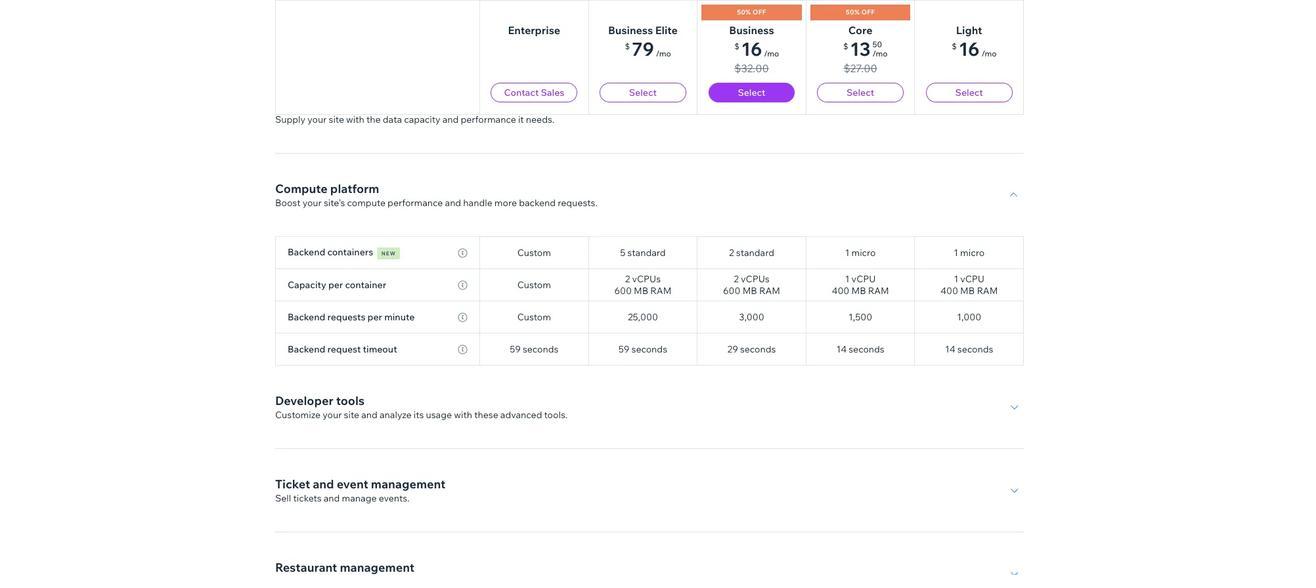 Task type: describe. For each thing, give the bounding box(es) containing it.
/mo inside the $ 79 /mo
[[656, 49, 671, 58]]

/mo inside core $ 13 50 /mo $27.00
[[873, 49, 888, 58]]

container
[[345, 279, 386, 291]]

1 400 from the left
[[832, 285, 849, 297]]

4 mb from the left
[[960, 285, 975, 297]]

2 mb from the left
[[743, 285, 757, 297]]

contact
[[504, 87, 539, 99]]

and inside data platform supply your site with the data capacity and performance it needs.
[[442, 114, 459, 125]]

2 5 seconds from the left
[[839, 99, 882, 111]]

off for 13
[[861, 8, 875, 16]]

backend for backend containers
[[288, 246, 325, 258]]

2 59 seconds from the left
[[619, 344, 667, 355]]

tools
[[336, 393, 365, 409]]

3 select from the left
[[847, 87, 874, 99]]

1 select from the left
[[629, 87, 657, 99]]

$27.00
[[844, 62, 877, 75]]

16 inside business $ 16 /mo $32.00
[[741, 37, 762, 60]]

1,500
[[849, 311, 872, 323]]

backend
[[519, 197, 556, 209]]

1 vertical spatial 3,000
[[739, 311, 764, 323]]

advanced
[[500, 409, 542, 421]]

capacity
[[404, 114, 440, 125]]

5,000
[[739, 3, 764, 14]]

new
[[381, 250, 396, 257]]

$ inside core $ 13 50 /mo $27.00
[[843, 41, 848, 51]]

needs.
[[526, 114, 555, 125]]

elite
[[655, 24, 678, 37]]

more
[[494, 197, 517, 209]]

3 select button from the left
[[817, 83, 904, 102]]

4 custom from the top
[[517, 279, 551, 291]]

performance inside data platform supply your site with the data capacity and performance it needs.
[[461, 114, 516, 125]]

$ 16 /mo
[[952, 37, 997, 60]]

ticket and event management sell tickets and manage events.
[[275, 477, 446, 504]]

hide features button
[[937, 106, 996, 118]]

event
[[337, 477, 368, 492]]

1 custom from the top
[[517, 35, 551, 47]]

business elite
[[608, 24, 678, 37]]

2 ram from the left
[[759, 285, 780, 297]]

4 select from the left
[[955, 87, 983, 99]]

1 1 micro from the left
[[845, 247, 876, 259]]

contact sales button
[[491, 83, 577, 102]]

and inside compute platform boost your site's compute performance and handle more backend requests.
[[445, 197, 461, 209]]

$32.00
[[734, 62, 769, 75]]

data
[[275, 98, 302, 113]]

backend for backend request timeout
[[288, 344, 325, 355]]

13
[[850, 37, 871, 60]]

core $ 13 50 /mo $27.00
[[843, 24, 888, 75]]

2 vcpu from the left
[[960, 273, 985, 285]]

features
[[959, 106, 996, 118]]

1 ram from the left
[[650, 285, 671, 297]]

boost
[[275, 197, 300, 209]]

0 horizontal spatial per
[[328, 279, 343, 291]]

2 1 vcpu 400 mb ram from the left
[[941, 273, 998, 297]]

1 1 vcpu 400 mb ram from the left
[[832, 273, 889, 297]]

2 14 from the left
[[945, 344, 955, 355]]

3 5 seconds from the left
[[948, 99, 991, 111]]

requests
[[327, 311, 365, 323]]

light
[[956, 24, 982, 37]]

29 seconds
[[727, 344, 776, 355]]

2 10 seconds from the left
[[619, 99, 667, 111]]

compute
[[275, 181, 328, 196]]

business for business elite
[[608, 24, 653, 37]]

sales
[[541, 87, 564, 99]]

data platform supply your site with the data capacity and performance it needs.
[[275, 98, 555, 125]]

its
[[414, 409, 424, 421]]

data
[[383, 114, 402, 125]]

usage
[[426, 409, 452, 421]]

and up tickets
[[313, 477, 334, 492]]

business $ 16 /mo $32.00
[[729, 24, 779, 75]]

50% off for 13
[[846, 8, 875, 16]]

1 500 from the top
[[743, 35, 760, 47]]

capacity
[[288, 279, 326, 291]]

analyze
[[380, 409, 412, 421]]

capacity per container
[[288, 279, 386, 291]]

2 micro from the left
[[960, 247, 985, 259]]

50
[[873, 39, 882, 49]]

containers
[[327, 246, 373, 258]]

1 14 seconds from the left
[[836, 344, 885, 355]]

5 standard
[[620, 247, 666, 259]]

2 2 vcpus 600 mb ram from the left
[[723, 273, 780, 297]]

off for 16
[[753, 8, 766, 16]]

handle
[[463, 197, 492, 209]]

core
[[848, 24, 873, 37]]

management
[[371, 477, 446, 492]]

requests.
[[558, 197, 598, 209]]

standard for 2 standard
[[736, 247, 774, 259]]

25,000
[[628, 311, 658, 323]]

3 ram from the left
[[868, 285, 889, 297]]

timeout
[[363, 344, 397, 355]]

50% off for 16
[[737, 8, 766, 16]]

1,000
[[957, 311, 981, 323]]

business for business $ 16 /mo $32.00
[[729, 24, 774, 37]]

50% for 13
[[846, 8, 860, 16]]

1 59 seconds from the left
[[510, 344, 559, 355]]

50% for 16
[[737, 8, 751, 16]]

1 vertical spatial per
[[368, 311, 382, 323]]

tickets
[[293, 493, 322, 504]]

compute
[[347, 197, 386, 209]]

backend for backend requests per minute
[[288, 311, 325, 323]]

2 standard
[[729, 247, 774, 259]]

manage
[[342, 493, 377, 504]]



Task type: vqa. For each thing, say whether or not it's contained in the screenshot.
the site inside Developer tools Customize your site and analyze its usage with these advanced tools.
yes



Task type: locate. For each thing, give the bounding box(es) containing it.
1 micro up 1,000
[[954, 247, 985, 259]]

5 custom from the top
[[517, 311, 551, 323]]

vcpu up 1,000
[[960, 273, 985, 285]]

400 up 1,000
[[941, 285, 958, 297]]

1 horizontal spatial 50% off
[[846, 8, 875, 16]]

0 horizontal spatial micro
[[852, 247, 876, 259]]

2 $ from the left
[[734, 41, 739, 51]]

performance left it
[[461, 114, 516, 125]]

site
[[329, 114, 344, 125], [344, 409, 359, 421]]

and
[[442, 114, 459, 125], [445, 197, 461, 209], [361, 409, 378, 421], [313, 477, 334, 492], [324, 493, 340, 504]]

$ down 'light'
[[952, 41, 957, 51]]

0 horizontal spatial 2 vcpus 600 mb ram
[[614, 273, 671, 297]]

with inside developer tools customize your site and analyze its usage with these advanced tools.
[[454, 409, 472, 421]]

600 down 2 standard
[[723, 285, 741, 297]]

1 5 seconds from the left
[[730, 99, 773, 111]]

2 /mo from the left
[[764, 49, 779, 58]]

16 up $32.00
[[741, 37, 762, 60]]

your for developer
[[323, 409, 342, 421]]

vcpus down 2 standard
[[741, 273, 770, 285]]

business
[[608, 24, 653, 37], [729, 24, 774, 37]]

site inside developer tools customize your site and analyze its usage with these advanced tools.
[[344, 409, 359, 421]]

1
[[845, 247, 849, 259], [954, 247, 958, 259], [845, 273, 850, 285], [954, 273, 958, 285]]

contact sales
[[504, 87, 564, 99]]

5 seconds down $27.00
[[839, 99, 882, 111]]

and right capacity
[[442, 114, 459, 125]]

4 select button from the left
[[926, 83, 1012, 102]]

4 /mo from the left
[[982, 49, 997, 58]]

1 horizontal spatial 3,000
[[848, 3, 873, 14]]

site down tools
[[344, 409, 359, 421]]

2 business from the left
[[729, 24, 774, 37]]

14 seconds down 1,000
[[945, 344, 993, 355]]

1 vertical spatial site
[[344, 409, 359, 421]]

2 1 micro from the left
[[954, 247, 985, 259]]

0 horizontal spatial 14 seconds
[[836, 344, 885, 355]]

3,000
[[848, 3, 873, 14], [739, 311, 764, 323]]

10 down contact
[[510, 99, 520, 111]]

1 horizontal spatial 1 vcpu 400 mb ram
[[941, 273, 998, 297]]

29
[[727, 344, 738, 355]]

backend containers
[[288, 246, 373, 258]]

supply
[[275, 114, 305, 125]]

with inside data platform supply your site with the data capacity and performance it needs.
[[346, 114, 364, 125]]

2 vertical spatial backend
[[288, 344, 325, 355]]

2 backend from the top
[[288, 311, 325, 323]]

0 horizontal spatial with
[[346, 114, 364, 125]]

1 50% off from the left
[[737, 8, 766, 16]]

0 vertical spatial per
[[328, 279, 343, 291]]

1 horizontal spatial standard
[[736, 247, 774, 259]]

micro
[[852, 247, 876, 259], [960, 247, 985, 259]]

the
[[367, 114, 381, 125]]

select button up "hide features" button
[[926, 83, 1012, 102]]

3,000 up core on the top right of page
[[848, 3, 873, 14]]

select button down $32.00
[[708, 83, 795, 102]]

mb up 1,500
[[852, 285, 866, 297]]

5 seconds down $32.00
[[730, 99, 773, 111]]

select button
[[600, 83, 686, 102], [708, 83, 795, 102], [817, 83, 904, 102], [926, 83, 1012, 102]]

0 horizontal spatial 5 seconds
[[730, 99, 773, 111]]

0 horizontal spatial vcpus
[[632, 273, 661, 285]]

2 16 from the left
[[959, 37, 980, 60]]

developer
[[275, 393, 333, 409]]

backend requests per minute
[[288, 311, 415, 323]]

events.
[[379, 493, 410, 504]]

1 horizontal spatial performance
[[461, 114, 516, 125]]

backend up capacity
[[288, 246, 325, 258]]

0 horizontal spatial 1 micro
[[845, 247, 876, 259]]

1 vertical spatial with
[[454, 409, 472, 421]]

400 up 1,500
[[832, 285, 849, 297]]

2 50% off from the left
[[846, 8, 875, 16]]

2 50% from the left
[[846, 8, 860, 16]]

platform for compute platform
[[330, 181, 379, 196]]

off up core on the top right of page
[[861, 8, 875, 16]]

400
[[832, 285, 849, 297], [941, 285, 958, 297]]

14 seconds down 1,500
[[836, 344, 885, 355]]

1 vertical spatial 500
[[743, 67, 760, 79]]

0 vertical spatial with
[[346, 114, 364, 125]]

0 horizontal spatial 14
[[836, 344, 847, 355]]

customize
[[275, 409, 321, 421]]

custom
[[517, 35, 551, 47], [517, 67, 551, 79], [517, 247, 551, 259], [517, 279, 551, 291], [517, 311, 551, 323]]

platform inside data platform supply your site with the data capacity and performance it needs.
[[305, 98, 353, 113]]

$ left the "13"
[[843, 41, 848, 51]]

79
[[632, 37, 654, 60]]

1 vcpu from the left
[[852, 273, 876, 285]]

site's
[[324, 197, 345, 209]]

1 600 from the left
[[614, 285, 632, 297]]

site left the the
[[329, 114, 344, 125]]

mb
[[634, 285, 648, 297], [743, 285, 757, 297], [852, 285, 866, 297], [960, 285, 975, 297]]

5
[[730, 99, 735, 111], [839, 99, 844, 111], [948, 99, 953, 111], [620, 247, 625, 259]]

1 horizontal spatial with
[[454, 409, 472, 421]]

standard
[[627, 247, 666, 259], [736, 247, 774, 259]]

0 horizontal spatial 600
[[614, 285, 632, 297]]

4 ram from the left
[[977, 285, 998, 297]]

platform for data platform
[[305, 98, 353, 113]]

10 down the $ 79 /mo
[[619, 99, 629, 111]]

backend left request
[[288, 344, 325, 355]]

sell
[[275, 493, 291, 504]]

0 horizontal spatial 1 vcpu 400 mb ram
[[832, 273, 889, 297]]

your inside developer tools customize your site and analyze its usage with these advanced tools.
[[323, 409, 342, 421]]

1 horizontal spatial vcpus
[[741, 273, 770, 285]]

1 vertical spatial backend
[[288, 311, 325, 323]]

0 vertical spatial site
[[329, 114, 344, 125]]

your right supply
[[308, 114, 327, 125]]

3 $ from the left
[[843, 41, 848, 51]]

enterprise
[[508, 24, 560, 37]]

2 400 from the left
[[941, 285, 958, 297]]

2 off from the left
[[861, 8, 875, 16]]

4 $ from the left
[[952, 41, 957, 51]]

1 horizontal spatial 10 seconds
[[619, 99, 667, 111]]

1 10 seconds from the left
[[510, 99, 558, 111]]

1 horizontal spatial 600
[[723, 285, 741, 297]]

site for tools
[[344, 409, 359, 421]]

hide
[[937, 106, 957, 118]]

0 horizontal spatial 10 seconds
[[510, 99, 558, 111]]

2 select from the left
[[738, 87, 766, 99]]

0 vertical spatial 3,500
[[631, 35, 655, 47]]

per left minute
[[368, 311, 382, 323]]

backend request timeout
[[288, 344, 397, 355]]

per right capacity
[[328, 279, 343, 291]]

micro up 1,000
[[960, 247, 985, 259]]

1 select button from the left
[[600, 83, 686, 102]]

50% off up core on the top right of page
[[846, 8, 875, 16]]

59
[[510, 344, 521, 355], [619, 344, 629, 355]]

$ up $32.00
[[734, 41, 739, 51]]

0 vertical spatial performance
[[461, 114, 516, 125]]

0 vertical spatial your
[[308, 114, 327, 125]]

0 vertical spatial platform
[[305, 98, 353, 113]]

1 horizontal spatial per
[[368, 311, 382, 323]]

2 14 seconds from the left
[[945, 344, 993, 355]]

ram up 1,500
[[868, 285, 889, 297]]

2 standard from the left
[[736, 247, 774, 259]]

your inside compute platform boost your site's compute performance and handle more backend requests.
[[303, 197, 322, 209]]

0 horizontal spatial vcpu
[[852, 273, 876, 285]]

$
[[625, 41, 630, 51], [734, 41, 739, 51], [843, 41, 848, 51], [952, 41, 957, 51]]

$ inside $ 16 /mo
[[952, 41, 957, 51]]

2 vertical spatial your
[[323, 409, 342, 421]]

1 micro from the left
[[852, 247, 876, 259]]

/mo down 'light'
[[982, 49, 997, 58]]

1 $ from the left
[[625, 41, 630, 51]]

1 standard from the left
[[627, 247, 666, 259]]

platform up the compute
[[330, 181, 379, 196]]

your down tools
[[323, 409, 342, 421]]

5 seconds
[[730, 99, 773, 111], [839, 99, 882, 111], [948, 99, 991, 111]]

$ inside the $ 79 /mo
[[625, 41, 630, 51]]

and down tools
[[361, 409, 378, 421]]

vcpu up 1,500
[[852, 273, 876, 285]]

micro up 1,500
[[852, 247, 876, 259]]

1 micro up 1,500
[[845, 247, 876, 259]]

2 select button from the left
[[708, 83, 795, 102]]

1 vertical spatial platform
[[330, 181, 379, 196]]

1 horizontal spatial 400
[[941, 285, 958, 297]]

14
[[836, 344, 847, 355], [945, 344, 955, 355]]

business up the 79
[[608, 24, 653, 37]]

0 horizontal spatial 59 seconds
[[510, 344, 559, 355]]

1 horizontal spatial 10
[[619, 99, 629, 111]]

500
[[743, 35, 760, 47], [743, 67, 760, 79]]

3 custom from the top
[[517, 247, 551, 259]]

seconds
[[522, 99, 558, 111], [631, 99, 667, 111], [737, 99, 773, 111], [846, 99, 882, 111], [955, 99, 991, 111], [523, 344, 559, 355], [632, 344, 667, 355], [740, 344, 776, 355], [849, 344, 885, 355], [957, 344, 993, 355]]

0 horizontal spatial business
[[608, 24, 653, 37]]

0 vertical spatial 3,000
[[848, 3, 873, 14]]

10 seconds down the 79
[[619, 99, 667, 111]]

3 backend from the top
[[288, 344, 325, 355]]

vcpu
[[852, 273, 876, 285], [960, 273, 985, 285]]

3 /mo from the left
[[873, 49, 888, 58]]

0 horizontal spatial standard
[[627, 247, 666, 259]]

site for platform
[[329, 114, 344, 125]]

it
[[518, 114, 524, 125]]

3,500 left elite on the right top of page
[[631, 35, 655, 47]]

1 3,500 from the top
[[631, 35, 655, 47]]

select down the 79
[[629, 87, 657, 99]]

50% up business $ 16 /mo $32.00
[[737, 8, 751, 16]]

2 3,500 from the top
[[631, 67, 655, 79]]

select button down the 79
[[600, 83, 686, 102]]

with
[[346, 114, 364, 125], [454, 409, 472, 421]]

your down compute
[[303, 197, 322, 209]]

16
[[741, 37, 762, 60], [959, 37, 980, 60]]

$ inside business $ 16 /mo $32.00
[[734, 41, 739, 51]]

50% off
[[737, 8, 766, 16], [846, 8, 875, 16]]

120
[[853, 35, 868, 47], [962, 35, 977, 47], [853, 67, 868, 79], [962, 67, 977, 79]]

with left the the
[[346, 114, 364, 125]]

1 vertical spatial 3,500
[[631, 67, 655, 79]]

16 down 'light'
[[959, 37, 980, 60]]

minute
[[384, 311, 415, 323]]

1 vcpu 400 mb ram up 1,500
[[832, 273, 889, 297]]

select up "hide features" button
[[955, 87, 983, 99]]

2 59 from the left
[[619, 344, 629, 355]]

request
[[327, 344, 361, 355]]

1 micro
[[845, 247, 876, 259], [954, 247, 985, 259]]

hide features
[[937, 106, 996, 118]]

developer tools customize your site and analyze its usage with these advanced tools.
[[275, 393, 568, 421]]

platform inside compute platform boost your site's compute performance and handle more backend requests.
[[330, 181, 379, 196]]

1 backend from the top
[[288, 246, 325, 258]]

your for compute
[[303, 197, 322, 209]]

0 horizontal spatial 59
[[510, 344, 521, 355]]

50% up core on the top right of page
[[846, 8, 860, 16]]

0 horizontal spatial 50% off
[[737, 8, 766, 16]]

ticket
[[275, 477, 310, 492]]

/mo up $32.00
[[764, 49, 779, 58]]

/mo right the "13"
[[873, 49, 888, 58]]

vcpus down 5 standard
[[632, 273, 661, 285]]

performance inside compute platform boost your site's compute performance and handle more backend requests.
[[388, 197, 443, 209]]

mb down 2 standard
[[743, 285, 757, 297]]

0 horizontal spatial off
[[753, 8, 766, 16]]

1 50% from the left
[[737, 8, 751, 16]]

1 vertical spatial performance
[[388, 197, 443, 209]]

these
[[474, 409, 498, 421]]

2 600 from the left
[[723, 285, 741, 297]]

and inside developer tools customize your site and analyze its usage with these advanced tools.
[[361, 409, 378, 421]]

compute platform boost your site's compute performance and handle more backend requests.
[[275, 181, 598, 209]]

0 horizontal spatial 50%
[[737, 8, 751, 16]]

2 vcpus 600 mb ram
[[614, 273, 671, 297], [723, 273, 780, 297]]

1 2 vcpus 600 mb ram from the left
[[614, 273, 671, 297]]

0 vertical spatial backend
[[288, 246, 325, 258]]

1 horizontal spatial 59 seconds
[[619, 344, 667, 355]]

1 business from the left
[[608, 24, 653, 37]]

/mo inside $ 16 /mo
[[982, 49, 997, 58]]

backend
[[288, 246, 325, 258], [288, 311, 325, 323], [288, 344, 325, 355]]

1 off from the left
[[753, 8, 766, 16]]

0 horizontal spatial performance
[[388, 197, 443, 209]]

business inside business $ 16 /mo $32.00
[[729, 24, 774, 37]]

ram up 1,000
[[977, 285, 998, 297]]

and left handle
[[445, 197, 461, 209]]

3,500
[[631, 35, 655, 47], [631, 67, 655, 79]]

1 horizontal spatial 5 seconds
[[839, 99, 882, 111]]

1 horizontal spatial 50%
[[846, 8, 860, 16]]

select down $27.00
[[847, 87, 874, 99]]

1 mb from the left
[[634, 285, 648, 297]]

ram up 25,000
[[650, 285, 671, 297]]

1 horizontal spatial 2 vcpus 600 mb ram
[[723, 273, 780, 297]]

59 seconds
[[510, 344, 559, 355], [619, 344, 667, 355]]

0 vertical spatial 500
[[743, 35, 760, 47]]

performance
[[461, 114, 516, 125], [388, 197, 443, 209]]

1 vcpu 400 mb ram
[[832, 273, 889, 297], [941, 273, 998, 297]]

your for data
[[308, 114, 327, 125]]

select
[[629, 87, 657, 99], [738, 87, 766, 99], [847, 87, 874, 99], [955, 87, 983, 99]]

/mo inside business $ 16 /mo $32.00
[[764, 49, 779, 58]]

performance right the compute
[[388, 197, 443, 209]]

$ 79 /mo
[[625, 37, 671, 60]]

2 custom from the top
[[517, 67, 551, 79]]

1 vcpu 400 mb ram up 1,000
[[941, 273, 998, 297]]

2 vcpus 600 mb ram down 2 standard
[[723, 273, 780, 297]]

0 horizontal spatial 16
[[741, 37, 762, 60]]

1 horizontal spatial micro
[[960, 247, 985, 259]]

select down $32.00
[[738, 87, 766, 99]]

tools.
[[544, 409, 568, 421]]

off up business $ 16 /mo $32.00
[[753, 8, 766, 16]]

ram down 2 standard
[[759, 285, 780, 297]]

500 up $32.00
[[743, 35, 760, 47]]

/mo right the 79
[[656, 49, 671, 58]]

500 down 5,000
[[743, 67, 760, 79]]

1 horizontal spatial 1 micro
[[954, 247, 985, 259]]

platform right data
[[305, 98, 353, 113]]

3,000 up 29 seconds
[[739, 311, 764, 323]]

1 horizontal spatial 14 seconds
[[945, 344, 993, 355]]

1 horizontal spatial 14
[[945, 344, 955, 355]]

0 horizontal spatial 3,000
[[739, 311, 764, 323]]

50% off up business $ 16 /mo $32.00
[[737, 8, 766, 16]]

2 10 from the left
[[619, 99, 629, 111]]

3,500 down the 79
[[631, 67, 655, 79]]

mb up 1,000
[[960, 285, 975, 297]]

1 vcpus from the left
[[632, 273, 661, 285]]

1 16 from the left
[[741, 37, 762, 60]]

your inside data platform supply your site with the data capacity and performance it needs.
[[308, 114, 327, 125]]

2 vcpus from the left
[[741, 273, 770, 285]]

standard for 5 standard
[[627, 247, 666, 259]]

10 seconds down contact sales
[[510, 99, 558, 111]]

mb up 25,000
[[634, 285, 648, 297]]

1 horizontal spatial vcpu
[[960, 273, 985, 285]]

1 14 from the left
[[836, 344, 847, 355]]

1 /mo from the left
[[656, 49, 671, 58]]

select button down $27.00
[[817, 83, 904, 102]]

600 up 25,000
[[614, 285, 632, 297]]

$ left the 79
[[625, 41, 630, 51]]

backend down capacity
[[288, 311, 325, 323]]

1 horizontal spatial 16
[[959, 37, 980, 60]]

per
[[328, 279, 343, 291], [368, 311, 382, 323]]

10
[[510, 99, 520, 111], [619, 99, 629, 111]]

5 seconds down $ 16 /mo
[[948, 99, 991, 111]]

1 horizontal spatial 59
[[619, 344, 629, 355]]

site inside data platform supply your site with the data capacity and performance it needs.
[[329, 114, 344, 125]]

off
[[753, 8, 766, 16], [861, 8, 875, 16]]

1 59 from the left
[[510, 344, 521, 355]]

and right tickets
[[324, 493, 340, 504]]

2 vcpus 600 mb ram down 5 standard
[[614, 273, 671, 297]]

ram
[[650, 285, 671, 297], [759, 285, 780, 297], [868, 285, 889, 297], [977, 285, 998, 297]]

2 500 from the top
[[743, 67, 760, 79]]

1 10 from the left
[[510, 99, 520, 111]]

with left the these
[[454, 409, 472, 421]]

3 mb from the left
[[852, 285, 866, 297]]

2 horizontal spatial 5 seconds
[[948, 99, 991, 111]]

business down 5,000
[[729, 24, 774, 37]]

0 horizontal spatial 400
[[832, 285, 849, 297]]

1 horizontal spatial off
[[861, 8, 875, 16]]

0 horizontal spatial 10
[[510, 99, 520, 111]]

1 horizontal spatial business
[[729, 24, 774, 37]]

1 vertical spatial your
[[303, 197, 322, 209]]



